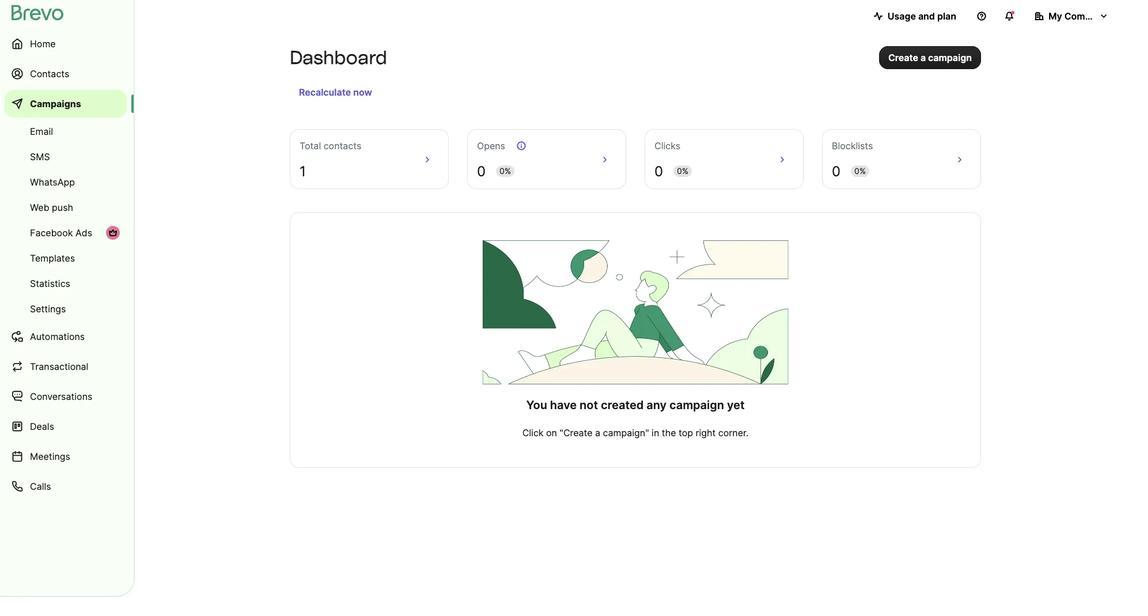 Task type: describe. For each thing, give the bounding box(es) containing it.
0% for blocklists
[[855, 166, 866, 176]]

calls
[[30, 481, 51, 492]]

settings link
[[5, 297, 127, 320]]

web push
[[30, 202, 73, 213]]

on
[[546, 427, 557, 438]]

my company
[[1049, 10, 1107, 22]]

contacts
[[30, 68, 69, 79]]

clicks
[[655, 140, 681, 151]]

facebook ads link
[[5, 221, 127, 244]]

create a campaign button
[[879, 46, 982, 69]]

my company button
[[1026, 5, 1118, 28]]

create
[[889, 52, 919, 63]]

blocklists
[[832, 140, 873, 151]]

contacts
[[324, 140, 362, 151]]

and
[[919, 10, 935, 22]]

home
[[30, 38, 56, 49]]

usage and plan button
[[865, 5, 966, 28]]

contacts link
[[5, 60, 127, 88]]

have
[[550, 398, 577, 412]]

campaigns
[[30, 98, 81, 109]]

company
[[1065, 10, 1107, 22]]

usage and plan
[[888, 10, 957, 22]]

campaigns link
[[5, 90, 127, 118]]

meetings
[[30, 451, 70, 462]]

whatsapp link
[[5, 171, 127, 194]]

click on "create a campaign" in the top right corner.
[[523, 427, 749, 438]]

my
[[1049, 10, 1063, 22]]

email link
[[5, 120, 127, 143]]

sms link
[[5, 145, 127, 168]]

click
[[523, 427, 544, 438]]

opens
[[477, 140, 505, 151]]

the
[[662, 427, 676, 438]]

plan
[[938, 10, 957, 22]]

statistics
[[30, 278, 70, 289]]

yet
[[727, 398, 745, 412]]

deals
[[30, 421, 54, 432]]

1 0% from the left
[[500, 166, 511, 176]]

0 for blocklists
[[832, 163, 841, 180]]

transactional
[[30, 361, 88, 372]]

0 for clicks
[[655, 163, 663, 180]]

campaign inside button
[[929, 52, 972, 63]]

sms
[[30, 151, 50, 162]]

calls link
[[5, 473, 127, 500]]

top
[[679, 427, 693, 438]]

whatsapp
[[30, 176, 75, 188]]

you have not created any campaign yet
[[526, 398, 745, 412]]

usage
[[888, 10, 916, 22]]

web
[[30, 202, 49, 213]]

create a campaign
[[889, 52, 972, 63]]

any
[[647, 398, 667, 412]]

"create
[[560, 427, 593, 438]]



Task type: locate. For each thing, give the bounding box(es) containing it.
a right create
[[921, 52, 926, 63]]

1 horizontal spatial 0%
[[677, 166, 689, 176]]

recalculate now
[[299, 86, 372, 98]]

settings
[[30, 303, 66, 314]]

recalculate
[[299, 86, 351, 98]]

deals link
[[5, 413, 127, 440]]

campaign up right
[[670, 398, 724, 412]]

0 down blocklists
[[832, 163, 841, 180]]

facebook
[[30, 227, 73, 238]]

0% down opens
[[500, 166, 511, 176]]

facebook ads
[[30, 227, 92, 238]]

2 0 from the left
[[655, 163, 663, 180]]

1 horizontal spatial campaign
[[929, 52, 972, 63]]

2 0% from the left
[[677, 166, 689, 176]]

total
[[300, 140, 321, 151]]

1 horizontal spatial 0
[[655, 163, 663, 180]]

created
[[601, 398, 644, 412]]

dashboard
[[290, 46, 387, 69]]

0% down blocklists
[[855, 166, 866, 176]]

0 vertical spatial campaign
[[929, 52, 972, 63]]

ads
[[75, 227, 92, 238]]

3 0% from the left
[[855, 166, 866, 176]]

home link
[[5, 30, 127, 58]]

0 down "clicks"
[[655, 163, 663, 180]]

a inside button
[[921, 52, 926, 63]]

a
[[921, 52, 926, 63], [595, 427, 601, 438]]

0 horizontal spatial a
[[595, 427, 601, 438]]

now
[[353, 86, 372, 98]]

email
[[30, 126, 53, 137]]

conversations link
[[5, 383, 127, 410]]

meetings link
[[5, 443, 127, 470]]

1 vertical spatial campaign
[[670, 398, 724, 412]]

statistics link
[[5, 272, 127, 295]]

left___rvooi image
[[108, 228, 118, 237]]

1 horizontal spatial a
[[921, 52, 926, 63]]

conversations
[[30, 391, 92, 402]]

a right "create
[[595, 427, 601, 438]]

transactional link
[[5, 353, 127, 380]]

templates link
[[5, 247, 127, 270]]

0 horizontal spatial 0%
[[500, 166, 511, 176]]

2 horizontal spatial 0%
[[855, 166, 866, 176]]

1
[[300, 163, 306, 180]]

total contacts
[[300, 140, 362, 151]]

3 0 from the left
[[832, 163, 841, 180]]

automations
[[30, 331, 85, 342]]

2 horizontal spatial 0
[[832, 163, 841, 180]]

0 down opens
[[477, 163, 486, 180]]

0
[[477, 163, 486, 180], [655, 163, 663, 180], [832, 163, 841, 180]]

campaign"
[[603, 427, 649, 438]]

templates
[[30, 252, 75, 264]]

push
[[52, 202, 73, 213]]

you
[[526, 398, 547, 412]]

0% for clicks
[[677, 166, 689, 176]]

web push link
[[5, 196, 127, 219]]

automations link
[[5, 323, 127, 350]]

1 vertical spatial a
[[595, 427, 601, 438]]

corner.
[[719, 427, 749, 438]]

0 vertical spatial a
[[921, 52, 926, 63]]

0 horizontal spatial campaign
[[670, 398, 724, 412]]

right
[[696, 427, 716, 438]]

0%
[[500, 166, 511, 176], [677, 166, 689, 176], [855, 166, 866, 176]]

recalculate now button
[[295, 83, 377, 101]]

campaign
[[929, 52, 972, 63], [670, 398, 724, 412]]

0 horizontal spatial 0
[[477, 163, 486, 180]]

campaign down 'plan' on the right top of the page
[[929, 52, 972, 63]]

in
[[652, 427, 660, 438]]

1 0 from the left
[[477, 163, 486, 180]]

not
[[580, 398, 598, 412]]

0% down "clicks"
[[677, 166, 689, 176]]



Task type: vqa. For each thing, say whether or not it's contained in the screenshot.
RECALCULATE NOW
yes



